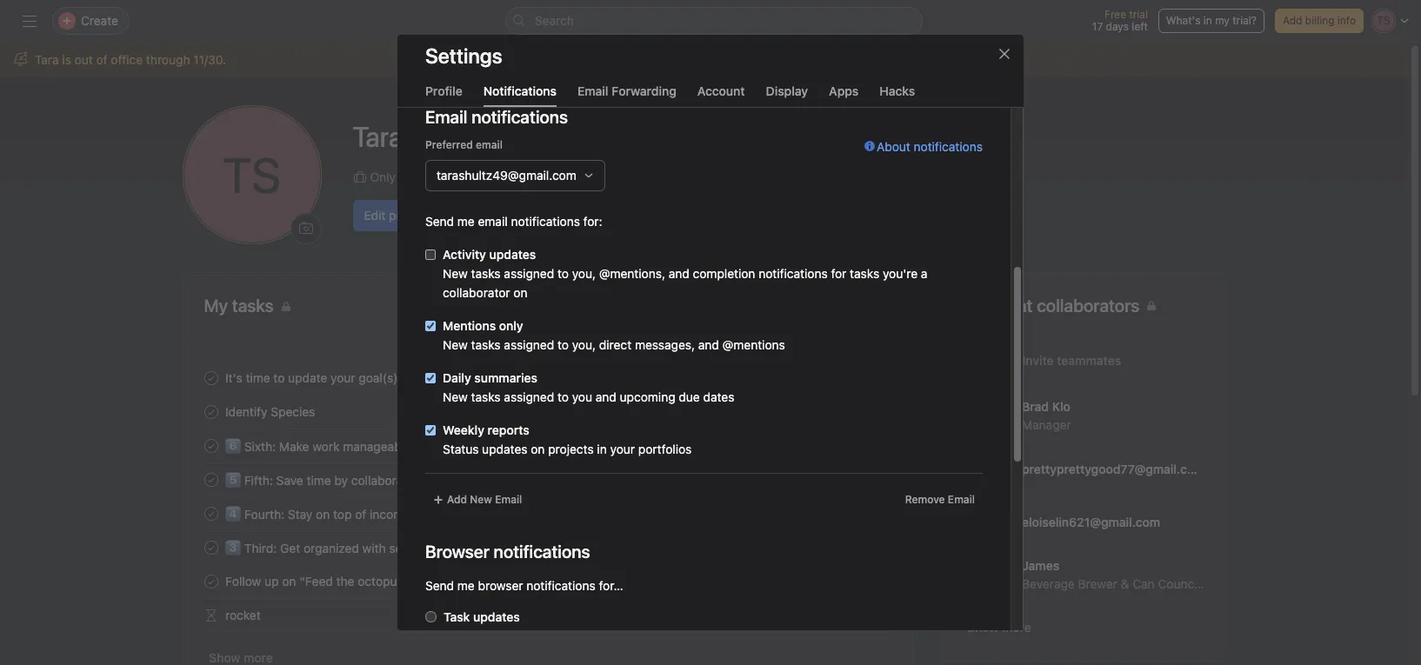 Task type: locate. For each thing, give the bounding box(es) containing it.
new down the daily
[[443, 390, 468, 404]]

tasks down mentions at the left of the page
[[471, 337, 501, 352]]

2 vertical spatial me
[[457, 578, 475, 593]]

0 vertical spatial add
[[1283, 14, 1302, 27]]

completed image for 3️⃣
[[200, 537, 221, 558]]

to inside activity updates new tasks assigned to you, @mentions, and completion notifications for tasks you're a collaborator on
[[557, 266, 569, 281]]

1 vertical spatial in
[[597, 442, 607, 457]]

completed image
[[200, 367, 221, 388], [200, 401, 221, 422], [200, 435, 221, 456], [200, 469, 221, 490], [200, 537, 221, 558]]

completed checkbox left identify
[[200, 401, 221, 422]]

1 horizontal spatial collaborator
[[546, 651, 614, 665]]

summaries
[[474, 370, 537, 385]]

oct 30
[[857, 473, 891, 486]]

new inside activity updates new tasks assigned to you, @mentions, and completion notifications for tasks you're a collaborator on
[[443, 266, 468, 281]]

completed image
[[200, 503, 221, 524], [200, 571, 221, 592]]

None checkbox
[[425, 373, 436, 384]]

show
[[967, 620, 998, 635]]

0 vertical spatial completed image
[[200, 503, 221, 524]]

completed checkbox left follow on the bottom
[[200, 571, 221, 592]]

to inside task updates you'll be notified when there's a comment on a task you're following, you're assigned a task, or you're added as a collaborator to a task
[[617, 651, 629, 665]]

you, left direct
[[572, 337, 596, 352]]

you're right following,
[[831, 631, 866, 645]]

email down email notifications
[[476, 138, 503, 151]]

completed image left follow on the bottom
[[200, 571, 221, 592]]

days
[[1106, 20, 1129, 33]]

incoming
[[369, 507, 420, 522]]

0 horizontal spatial of
[[96, 52, 107, 67]]

1 vertical spatial collaborator
[[546, 651, 614, 665]]

species
[[270, 404, 315, 419]]

2 horizontal spatial in
[[1203, 14, 1212, 27]]

weekly reports status updates on projects in your portfolios
[[443, 423, 692, 457]]

1 vertical spatial updates
[[482, 442, 527, 457]]

me for send me email notifications for:
[[457, 214, 475, 229]]

time left by
[[306, 473, 331, 488]]

a left "task,"
[[922, 631, 929, 645]]

account button
[[697, 83, 745, 107]]

brewer
[[1078, 576, 1117, 591]]

work down asana
[[424, 507, 451, 522]]

assigned inside task updates you'll be notified when there's a comment on a task you're following, you're assigned a task, or you're added as a collaborator to a task
[[869, 631, 919, 645]]

updates down send me email notifications for: in the left of the page
[[489, 247, 536, 262]]

notifications left for: at the top left
[[511, 214, 580, 229]]

1 vertical spatial send
[[425, 578, 454, 593]]

tara schultz (she/her)
[[353, 120, 550, 153]]

and inside daily summaries new tasks assigned to you and upcoming due dates
[[596, 390, 616, 404]]

completed image for 4️⃣
[[200, 503, 221, 524]]

on up the only
[[513, 285, 528, 300]]

2 vertical spatial in
[[427, 473, 437, 488]]

completed image left it's
[[200, 367, 221, 388]]

search
[[535, 13, 574, 28]]

notifications
[[483, 83, 557, 98]]

add inside "add new email" 'button'
[[447, 493, 467, 506]]

Completed checkbox
[[200, 367, 221, 388], [200, 469, 221, 490], [200, 503, 221, 524], [200, 537, 221, 558]]

make
[[279, 439, 309, 454]]

weekly
[[443, 423, 484, 437]]

1 vertical spatial completed image
[[200, 571, 221, 592]]

1 completed image from the top
[[200, 503, 221, 524]]

0 vertical spatial work
[[312, 439, 339, 454]]

new inside the mentions only new tasks assigned to you, direct messages, and @mentions
[[443, 337, 468, 352]]

tara is out of office through 11/30.
[[35, 52, 226, 67]]

1 completed image from the top
[[200, 367, 221, 388]]

to left you
[[557, 390, 569, 404]]

0 vertical spatial you,
[[572, 266, 596, 281]]

me inside add about me button
[[623, 169, 641, 184]]

search list box
[[505, 7, 923, 35]]

0 horizontal spatial and
[[596, 390, 616, 404]]

30
[[878, 473, 891, 486]]

mentions
[[443, 318, 496, 333]]

add inside add about me button
[[561, 169, 584, 184]]

2 horizontal spatial add
[[1283, 14, 1302, 27]]

goal(s)
[[358, 370, 397, 385]]

1 vertical spatial you,
[[572, 337, 596, 352]]

assigned down summaries
[[504, 390, 554, 404]]

email up browser notifications
[[495, 493, 522, 506]]

None radio
[[425, 611, 437, 623]]

and right you
[[596, 390, 616, 404]]

identify species
[[225, 404, 315, 419]]

3 completed checkbox from the top
[[200, 571, 221, 592]]

work right the make
[[312, 439, 339, 454]]

tarashultz49@gmail.com
[[437, 168, 576, 183]]

task
[[708, 631, 732, 645], [642, 651, 665, 665]]

add billing info button
[[1275, 9, 1364, 33]]

completed image for follow
[[200, 571, 221, 592]]

1 horizontal spatial and
[[669, 266, 690, 281]]

what's in my trial? button
[[1158, 9, 1264, 33]]

updates for activity updates
[[489, 247, 536, 262]]

completed image left 4️⃣
[[200, 503, 221, 524]]

4 completed image from the top
[[200, 469, 221, 490]]

of right top in the left of the page
[[355, 507, 366, 522]]

on left top in the left of the page
[[315, 507, 329, 522]]

task down comment in the bottom of the page
[[642, 651, 665, 665]]

add new email
[[447, 493, 522, 506]]

3 completed image from the top
[[200, 435, 221, 456]]

on right comment in the bottom of the page
[[681, 631, 695, 645]]

2 completed checkbox from the top
[[200, 435, 221, 456]]

assigned inside daily summaries new tasks assigned to you and upcoming due dates
[[504, 390, 554, 404]]

ts
[[223, 146, 281, 204]]

2 vertical spatial updates
[[473, 610, 520, 624]]

me right about on the top of the page
[[623, 169, 641, 184]]

tasks for daily summaries new tasks assigned to you and upcoming due dates
[[471, 390, 501, 404]]

email
[[476, 138, 503, 151], [478, 214, 508, 229]]

a right there's
[[615, 631, 622, 645]]

your left goal(s)
[[330, 370, 355, 385]]

to for daily summaries
[[557, 390, 569, 404]]

you're
[[735, 631, 770, 645], [831, 631, 866, 645], [444, 651, 478, 665]]

assigned inside activity updates new tasks assigned to you, @mentions, and completion notifications for tasks you're a collaborator on
[[504, 266, 554, 281]]

trial
[[1129, 8, 1148, 21]]

browser notifications
[[425, 542, 590, 562]]

2 send from the top
[[425, 578, 454, 593]]

collaborator down there's
[[546, 651, 614, 665]]

be
[[477, 631, 491, 645]]

top
[[333, 507, 351, 522]]

to inside daily summaries new tasks assigned to you and upcoming due dates
[[557, 390, 569, 404]]

1 horizontal spatial add
[[561, 169, 584, 184]]

0 vertical spatial your
[[330, 370, 355, 385]]

added
[[482, 651, 517, 665]]

hacks button
[[879, 83, 915, 107]]

1 vertical spatial work
[[424, 507, 451, 522]]

office
[[111, 52, 143, 67]]

you're left following,
[[735, 631, 770, 645]]

1 horizontal spatial work
[[424, 507, 451, 522]]

send me email notifications for:
[[425, 214, 602, 229]]

assigned inside the mentions only new tasks assigned to you, direct messages, and @mentions
[[504, 337, 554, 352]]

add left about on the top of the page
[[561, 169, 584, 184]]

0 vertical spatial and
[[669, 266, 690, 281]]

completed checkbox left 6️⃣
[[200, 435, 221, 456]]

0 vertical spatial in
[[1203, 14, 1212, 27]]

2 vertical spatial completed checkbox
[[200, 571, 221, 592]]

to inside the mentions only new tasks assigned to you, direct messages, and @mentions
[[557, 337, 569, 352]]

completed image left 5️⃣
[[200, 469, 221, 490]]

update
[[288, 370, 327, 385]]

2 completed checkbox from the top
[[200, 469, 221, 490]]

and right the messages,
[[698, 337, 719, 352]]

1 horizontal spatial of
[[355, 507, 366, 522]]

0 horizontal spatial add
[[447, 493, 467, 506]]

0 vertical spatial updates
[[489, 247, 536, 262]]

send right profile
[[425, 214, 454, 229]]

to for mentions only
[[557, 337, 569, 352]]

@mentions
[[722, 337, 785, 352]]

add left billing
[[1283, 14, 1302, 27]]

updates
[[489, 247, 536, 262], [482, 442, 527, 457], [473, 610, 520, 624]]

1 vertical spatial email
[[478, 214, 508, 229]]

assigned left "task,"
[[869, 631, 919, 645]]

5 completed image from the top
[[200, 537, 221, 558]]

2 completed image from the top
[[200, 401, 221, 422]]

you, inside the mentions only new tasks assigned to you, direct messages, and @mentions
[[572, 337, 596, 352]]

it's
[[225, 370, 242, 385]]

on inside activity updates new tasks assigned to you, @mentions, and completion notifications for tasks you're a collaborator on
[[513, 285, 528, 300]]

0 vertical spatial me
[[623, 169, 641, 184]]

tasks inside the mentions only new tasks assigned to you, direct messages, and @mentions
[[471, 337, 501, 352]]

in left asana
[[427, 473, 437, 488]]

completed checkbox left it's
[[200, 367, 221, 388]]

get
[[280, 541, 300, 556]]

1 vertical spatial task
[[642, 651, 665, 665]]

a
[[921, 266, 928, 281], [615, 631, 622, 645], [699, 631, 705, 645], [922, 631, 929, 645], [537, 651, 543, 665], [632, 651, 638, 665]]

Completed checkbox
[[200, 401, 221, 422], [200, 435, 221, 456], [200, 571, 221, 592]]

time right it's
[[245, 370, 270, 385]]

to up daily summaries new tasks assigned to you and upcoming due dates
[[557, 337, 569, 352]]

for
[[831, 266, 847, 281]]

1 vertical spatial your
[[610, 442, 635, 457]]

0 vertical spatial send
[[425, 214, 454, 229]]

rocket
[[225, 608, 260, 623]]

0 horizontal spatial work
[[312, 439, 339, 454]]

collaborator up mentions at the left of the page
[[443, 285, 510, 300]]

None checkbox
[[425, 250, 436, 260], [425, 321, 436, 331], [425, 425, 436, 436], [425, 250, 436, 260], [425, 321, 436, 331], [425, 425, 436, 436]]

0 vertical spatial task
[[708, 631, 732, 645]]

collaborator
[[443, 285, 510, 300], [546, 651, 614, 665]]

my tasks
[[204, 296, 274, 316]]

1 horizontal spatial you're
[[735, 631, 770, 645]]

completed checkbox left 3️⃣
[[200, 537, 221, 558]]

completed image left 6️⃣
[[200, 435, 221, 456]]

you
[[572, 390, 592, 404]]

tasks down activity
[[471, 266, 501, 281]]

new for new tasks assigned to you, direct messages, and @mentions
[[443, 337, 468, 352]]

1 completed checkbox from the top
[[200, 401, 221, 422]]

6️⃣
[[225, 439, 240, 454]]

email right remove
[[948, 493, 975, 506]]

2 horizontal spatial and
[[698, 337, 719, 352]]

1 completed checkbox from the top
[[200, 367, 221, 388]]

task
[[444, 610, 470, 624]]

messages,
[[635, 337, 695, 352]]

new down asana
[[470, 493, 492, 506]]

(she/her)
[[505, 136, 550, 149]]

updates inside task updates you'll be notified when there's a comment on a task you're following, you're assigned a task, or you're added as a collaborator to a task
[[473, 610, 520, 624]]

1 you, from the top
[[572, 266, 596, 281]]

add
[[1283, 14, 1302, 27], [561, 169, 584, 184], [447, 493, 467, 506]]

0 horizontal spatial in
[[427, 473, 437, 488]]

in right projects
[[597, 442, 607, 457]]

remove
[[905, 493, 945, 506]]

email
[[577, 83, 608, 98], [495, 493, 522, 506], [948, 493, 975, 506]]

add inside the 'add billing info' button
[[1283, 14, 1302, 27]]

2 completed image from the top
[[200, 571, 221, 592]]

a right as
[[537, 651, 543, 665]]

0 vertical spatial collaborator
[[443, 285, 510, 300]]

4 completed checkbox from the top
[[200, 537, 221, 558]]

updates down reports
[[482, 442, 527, 457]]

more
[[1001, 620, 1031, 635]]

in inside weekly reports status updates on projects in your portfolios
[[597, 442, 607, 457]]

new down activity
[[443, 266, 468, 281]]

assigned down send me email notifications for: in the left of the page
[[504, 266, 554, 281]]

a right you're
[[921, 266, 928, 281]]

you're down 'you'll'
[[444, 651, 478, 665]]

you're
[[883, 266, 918, 281]]

0 horizontal spatial email
[[495, 493, 522, 506]]

on inside weekly reports status updates on projects in your portfolios
[[531, 442, 545, 457]]

prettyprettygood77@gmail.com
[[1021, 461, 1204, 476]]

completed image left 3️⃣
[[200, 537, 221, 558]]

and inside activity updates new tasks assigned to you, @mentions, and completion notifications for tasks you're a collaborator on
[[669, 266, 690, 281]]

1 vertical spatial completed checkbox
[[200, 435, 221, 456]]

1 vertical spatial time
[[306, 473, 331, 488]]

1 vertical spatial and
[[698, 337, 719, 352]]

your left portfolios
[[610, 442, 635, 457]]

the
[[336, 574, 354, 589]]

assigned down the only
[[504, 337, 554, 352]]

2 you, from the top
[[572, 337, 596, 352]]

completed checkbox for 6️⃣
[[200, 435, 221, 456]]

me up activity
[[457, 214, 475, 229]]

completed image for 6️⃣
[[200, 435, 221, 456]]

updates inside activity updates new tasks assigned to you, @mentions, and completion notifications for tasks you're a collaborator on
[[489, 247, 536, 262]]

updates for task updates
[[473, 610, 520, 624]]

collaborator inside activity updates new tasks assigned to you, @mentions, and completion notifications for tasks you're a collaborator on
[[443, 285, 510, 300]]

tasks for activity updates new tasks assigned to you, @mentions, and completion notifications for tasks you're a collaborator on
[[471, 266, 501, 281]]

dependencies image
[[204, 608, 218, 622]]

3 completed checkbox from the top
[[200, 503, 221, 524]]

1 vertical spatial me
[[457, 214, 475, 229]]

tasks
[[471, 266, 501, 281], [850, 266, 879, 281], [471, 337, 501, 352], [471, 390, 501, 404]]

you, left @mentions,
[[572, 266, 596, 281]]

me up task
[[457, 578, 475, 593]]

to left @mentions,
[[557, 266, 569, 281]]

of right out
[[96, 52, 107, 67]]

through
[[146, 52, 190, 67]]

you, inside activity updates new tasks assigned to you, @mentions, and completion notifications for tasks you're a collaborator on
[[572, 266, 596, 281]]

on left projects
[[531, 442, 545, 457]]

edit profile button
[[353, 200, 436, 231]]

@mentions,
[[599, 266, 665, 281]]

tasks inside daily summaries new tasks assigned to you and upcoming due dates
[[471, 390, 501, 404]]

new for new tasks assigned to you and upcoming due dates
[[443, 390, 468, 404]]

0 vertical spatial completed checkbox
[[200, 401, 221, 422]]

octopus!"
[[357, 574, 412, 589]]

new down mentions at the left of the page
[[443, 337, 468, 352]]

completed checkbox left 5️⃣
[[200, 469, 221, 490]]

1 vertical spatial add
[[561, 169, 584, 184]]

email up activity
[[478, 214, 508, 229]]

completed checkbox for it's
[[200, 367, 221, 388]]

free
[[1105, 8, 1126, 21]]

me for send me browser notifications for…
[[457, 578, 475, 593]]

2 horizontal spatial email
[[948, 493, 975, 506]]

completed checkbox for 5️⃣
[[200, 469, 221, 490]]

edit profile
[[364, 207, 425, 222]]

save
[[276, 473, 303, 488]]

2 vertical spatial and
[[596, 390, 616, 404]]

0 vertical spatial time
[[245, 370, 270, 385]]

third:
[[244, 541, 276, 556]]

4️⃣
[[225, 507, 240, 522]]

completed image left identify
[[200, 401, 221, 422]]

in left "my" at the top right of the page
[[1203, 14, 1212, 27]]

brad klo manager
[[1021, 399, 1071, 432]]

email left forwarding
[[577, 83, 608, 98]]

search button
[[505, 7, 923, 35]]

add down asana
[[447, 493, 467, 506]]

0 vertical spatial of
[[96, 52, 107, 67]]

add for add new email
[[447, 493, 467, 506]]

2 horizontal spatial you're
[[831, 631, 866, 645]]

updates up be
[[473, 610, 520, 624]]

1 horizontal spatial your
[[610, 442, 635, 457]]

0 horizontal spatial collaborator
[[443, 285, 510, 300]]

1 send from the top
[[425, 214, 454, 229]]

tasks down summaries
[[471, 390, 501, 404]]

task right comment in the bottom of the page
[[708, 631, 732, 645]]

send for send me email notifications for:
[[425, 214, 454, 229]]

for:
[[583, 214, 602, 229]]

and
[[669, 266, 690, 281], [698, 337, 719, 352], [596, 390, 616, 404]]

forwarding
[[612, 83, 676, 98]]

send up task
[[425, 578, 454, 593]]

2 vertical spatial add
[[447, 493, 467, 506]]

only
[[370, 169, 396, 184]]

and left completion
[[669, 266, 690, 281]]

1 horizontal spatial time
[[306, 473, 331, 488]]

0 horizontal spatial you're
[[444, 651, 478, 665]]

edit
[[364, 207, 386, 222]]

1 horizontal spatial in
[[597, 442, 607, 457]]

to down comment in the bottom of the page
[[617, 651, 629, 665]]

daily
[[443, 370, 471, 385]]

completed checkbox left 4️⃣
[[200, 503, 221, 524]]

1 horizontal spatial task
[[708, 631, 732, 645]]

new inside daily summaries new tasks assigned to you and upcoming due dates
[[443, 390, 468, 404]]

notifications left for
[[759, 266, 828, 281]]

new inside 'button'
[[470, 493, 492, 506]]



Task type: describe. For each thing, give the bounding box(es) containing it.
beverage
[[1021, 576, 1074, 591]]

preferred
[[425, 138, 473, 151]]

0 vertical spatial email
[[476, 138, 503, 151]]

show more
[[967, 620, 1031, 635]]

follow
[[225, 574, 261, 589]]

to left update
[[273, 370, 284, 385]]

only developer
[[370, 169, 456, 184]]

5️⃣
[[225, 473, 240, 488]]

email inside 'button'
[[495, 493, 522, 506]]

in for 5️⃣ fifth: save time by collaborating in asana
[[427, 473, 437, 488]]

tasks right for
[[850, 266, 879, 281]]

upcoming
[[620, 390, 675, 404]]

team
[[502, 169, 532, 184]]

oct 30 button
[[857, 473, 891, 486]]

you, for direct
[[572, 337, 596, 352]]

what's in my trial?
[[1166, 14, 1257, 27]]

to for activity updates
[[557, 266, 569, 281]]

"feed
[[299, 574, 332, 589]]

show more button
[[962, 612, 1035, 644]]

notifications right about
[[914, 139, 983, 154]]

profile
[[389, 207, 425, 222]]

profile button
[[425, 83, 462, 107]]

updates inside weekly reports status updates on projects in your portfolios
[[482, 442, 527, 457]]

trial?
[[1233, 14, 1257, 27]]

you'll
[[444, 631, 474, 645]]

completed image for 5️⃣
[[200, 469, 221, 490]]

due
[[679, 390, 700, 404]]

add about me button
[[539, 161, 645, 193]]

notifications left for…
[[526, 578, 595, 593]]

about notifications link
[[864, 137, 983, 212]]

new for new tasks assigned to you, @mentions, and completion notifications for tasks you're a collaborator on
[[443, 266, 468, 281]]

up
[[264, 574, 278, 589]]

tasks for mentions only new tasks assigned to you, direct messages, and @mentions
[[471, 337, 501, 352]]

remove email button
[[897, 488, 983, 512]]

big
[[480, 169, 499, 184]]

apps
[[829, 83, 859, 98]]

0 horizontal spatial your
[[330, 370, 355, 385]]

frequent collaborators
[[962, 296, 1139, 316]]

add for add billing info
[[1283, 14, 1302, 27]]

a right comment in the bottom of the page
[[699, 631, 705, 645]]

6️⃣ sixth: make work manageable
[[225, 439, 411, 454]]

with
[[362, 541, 385, 556]]

fifth:
[[244, 473, 273, 488]]

upload new photo image
[[299, 222, 313, 236]]

and inside the mentions only new tasks assigned to you, direct messages, and @mentions
[[698, 337, 719, 352]]

1 horizontal spatial email
[[577, 83, 608, 98]]

you, for @mentions,
[[572, 266, 596, 281]]

3️⃣ third: get organized with sections
[[225, 541, 436, 556]]

assigned for updates
[[504, 266, 554, 281]]

email forwarding button
[[577, 83, 676, 107]]

17
[[1092, 20, 1103, 33]]

is
[[62, 52, 71, 67]]

sixth:
[[244, 439, 275, 454]]

projects
[[548, 442, 594, 457]]

a down comment in the bottom of the page
[[632, 651, 638, 665]]

developer
[[399, 169, 456, 184]]

out
[[75, 52, 93, 67]]

on right up
[[282, 574, 296, 589]]

direct
[[599, 337, 632, 352]]

asana
[[440, 473, 475, 488]]

a inside activity updates new tasks assigned to you, @mentions, and completion notifications for tasks you're a collaborator on
[[921, 266, 928, 281]]

mentions only new tasks assigned to you, direct messages, and @mentions
[[443, 318, 785, 352]]

completed checkbox for 3️⃣
[[200, 537, 221, 558]]

completed checkbox for follow
[[200, 571, 221, 592]]

oct
[[857, 473, 875, 486]]

account
[[697, 83, 745, 98]]

billing
[[1305, 14, 1335, 27]]

completed image for it's
[[200, 367, 221, 388]]

add for add about me
[[561, 169, 584, 184]]

your inside weekly reports status updates on projects in your portfolios
[[610, 442, 635, 457]]

big team
[[480, 169, 532, 184]]

or
[[963, 631, 974, 645]]

completed image for identify
[[200, 401, 221, 422]]

about notifications
[[877, 139, 983, 154]]

11/30.
[[193, 52, 226, 67]]

in inside button
[[1203, 14, 1212, 27]]

by
[[334, 473, 348, 488]]

my
[[1215, 14, 1230, 27]]

collaborator inside task updates you'll be notified when there's a comment on a task you're following, you're assigned a task, or you're added as a collaborator to a task
[[546, 651, 614, 665]]

display button
[[766, 83, 808, 107]]

can
[[1132, 576, 1154, 591]]

close image
[[998, 47, 1011, 61]]

task updates you'll be notified when there's a comment on a task you're following, you're assigned a task, or you're added as a collaborator to a task
[[444, 610, 974, 665]]

follow up on "feed the octopus!"
[[225, 574, 412, 589]]

0 horizontal spatial time
[[245, 370, 270, 385]]

councilor
[[1158, 576, 1211, 591]]

about
[[587, 169, 620, 184]]

preferred email
[[425, 138, 503, 151]]

status
[[443, 442, 479, 457]]

display
[[766, 83, 808, 98]]

in for weekly reports status updates on projects in your portfolios
[[597, 442, 607, 457]]

remove email
[[905, 493, 975, 506]]

brad klo
[[1021, 399, 1070, 414]]

organized
[[303, 541, 359, 556]]

assigned for summaries
[[504, 390, 554, 404]]

tara schultz
[[353, 120, 499, 153]]

send me browser notifications for…
[[425, 578, 623, 593]]

notifications inside activity updates new tasks assigned to you, @mentions, and completion notifications for tasks you're a collaborator on
[[759, 266, 828, 281]]

email notifications
[[425, 107, 568, 127]]

manager
[[1021, 417, 1071, 432]]

task,
[[932, 631, 959, 645]]

collaborating
[[351, 473, 424, 488]]

notifications button
[[483, 83, 557, 107]]

james beverage brewer & can councilor
[[1021, 558, 1211, 591]]

assigned for only
[[504, 337, 554, 352]]

completed checkbox for identify
[[200, 401, 221, 422]]

0 horizontal spatial task
[[642, 651, 665, 665]]

completed checkbox for 4️⃣
[[200, 503, 221, 524]]

left
[[1132, 20, 1148, 33]]

info
[[1337, 14, 1356, 27]]

what's
[[1166, 14, 1201, 27]]

1 vertical spatial of
[[355, 507, 366, 522]]

on inside task updates you'll be notified when there's a comment on a task you're following, you're assigned a task, or you're added as a collaborator to a task
[[681, 631, 695, 645]]

settings
[[425, 43, 502, 68]]

manageable
[[342, 439, 411, 454]]

send for send me browser notifications for…
[[425, 578, 454, 593]]

there's
[[574, 631, 612, 645]]

notified
[[495, 631, 537, 645]]



Task type: vqa. For each thing, say whether or not it's contained in the screenshot.


